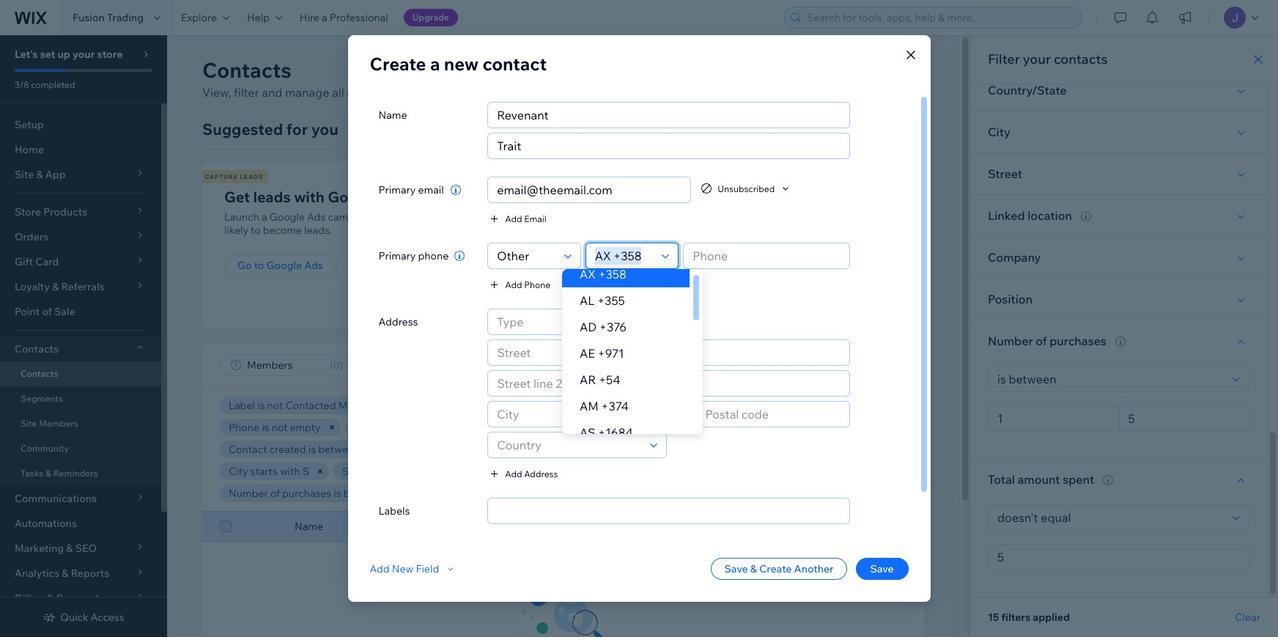 Task type: locate. For each thing, give the bounding box(es) containing it.
and down the member status is not a member
[[426, 443, 444, 456]]

hire a professional link
[[291, 0, 397, 35]]

add down add email button
[[505, 279, 522, 290]]

1 horizontal spatial create
[[760, 562, 792, 576]]

linked up 'company'
[[988, 208, 1025, 223]]

1 vertical spatial address
[[524, 468, 558, 479]]

0 horizontal spatial number
[[229, 487, 268, 500]]

email for email deliverability status is inactive
[[700, 399, 726, 412]]

contacts inside contacts view, filter and manage all of your site's customers and leads. learn more
[[202, 57, 292, 83]]

add up total amount spent is not 5
[[505, 468, 522, 479]]

total amount spent is not 5
[[454, 487, 583, 500]]

and
[[262, 85, 283, 100], [478, 85, 498, 100], [356, 399, 374, 412], [426, 443, 444, 456], [395, 487, 413, 500]]

is up starts
[[262, 421, 269, 434]]

0 vertical spatial type field
[[493, 243, 560, 268]]

number down position
[[988, 334, 1033, 348]]

1 horizontal spatial clear button
[[1236, 611, 1261, 624]]

store
[[97, 48, 123, 61]]

15 filters applied
[[988, 611, 1070, 624]]

& inside button
[[751, 562, 757, 576]]

save & create another
[[725, 562, 834, 576]]

upgrade
[[413, 12, 449, 23]]

site members link
[[0, 411, 161, 436]]

0 vertical spatial clear
[[618, 488, 640, 499]]

member up save button at the right
[[856, 520, 897, 533]]

1 dec from the left
[[362, 443, 381, 456]]

list
[[200, 162, 1022, 328]]

to right go
[[254, 259, 264, 272]]

City field
[[493, 402, 662, 427]]

0 horizontal spatial &
[[46, 468, 51, 479]]

add up "add phone" button
[[505, 213, 522, 224]]

quick access button
[[43, 611, 124, 624]]

0 vertical spatial name
[[379, 109, 407, 122]]

1 select an option field from the top
[[993, 367, 1229, 392]]

First name field
[[493, 103, 845, 128]]

1 vertical spatial leads.
[[304, 224, 332, 237]]

is left algeria
[[769, 443, 776, 456]]

amount
[[1018, 472, 1061, 487], [480, 487, 517, 500]]

purchases for number of purchases
[[1050, 334, 1107, 348]]

add for add address
[[505, 468, 522, 479]]

0 vertical spatial clear button
[[607, 485, 651, 502]]

contacts right import on the right top of the page
[[685, 259, 729, 272]]

add email button
[[488, 212, 547, 225]]

contact
[[863, 63, 907, 78], [229, 443, 267, 456]]

ads left campaign
[[307, 210, 326, 224]]

phone down any
[[594, 520, 625, 533]]

0 horizontal spatial spent
[[519, 487, 547, 500]]

create a new contact
[[370, 53, 547, 75]]

email down the email field
[[524, 213, 547, 224]]

name down number of purchases is between 1 and 5 at the bottom
[[295, 520, 323, 533]]

google down leads
[[270, 210, 305, 224]]

Select an option field
[[993, 367, 1229, 392], [993, 505, 1229, 530]]

grow your contact list add contacts by importing them via gmail or a csv file.
[[636, 188, 857, 237]]

1 vertical spatial empty
[[403, 465, 433, 478]]

with left s
[[280, 465, 300, 478]]

primary
[[379, 183, 416, 196], [379, 249, 416, 262]]

0 horizontal spatial empty
[[290, 421, 321, 434]]

1 horizontal spatial contact
[[863, 63, 907, 78]]

to left target
[[378, 210, 388, 224]]

to
[[378, 210, 388, 224], [251, 224, 261, 237], [254, 259, 264, 272]]

tasks
[[21, 468, 44, 479]]

between
[[318, 443, 360, 456], [344, 487, 386, 500]]

them
[[766, 210, 791, 224]]

& for create
[[751, 562, 757, 576]]

1 vertical spatial phone
[[229, 421, 260, 434]]

for
[[287, 120, 308, 139]]

of inside sidebar element
[[42, 305, 52, 318]]

0 horizontal spatial name
[[295, 520, 323, 533]]

field
[[416, 562, 439, 576]]

amount for total amount spent is not 5
[[480, 487, 517, 500]]

0 horizontal spatial street
[[342, 465, 372, 478]]

0 horizontal spatial contact
[[229, 443, 267, 456]]

member up contact created is between dec 22, 2023 and dec 10, 2023
[[354, 421, 394, 434]]

add inside button
[[505, 279, 522, 290]]

2 save from the left
[[871, 562, 894, 576]]

phone inside button
[[524, 279, 551, 290]]

location
[[1028, 208, 1073, 223], [501, 465, 539, 478]]

1 horizontal spatial street
[[988, 166, 1023, 181]]

0 vertical spatial contact
[[483, 53, 547, 75]]

email up member
[[462, 399, 488, 412]]

0 vertical spatial select an option field
[[993, 367, 1229, 392]]

is left the never
[[575, 399, 583, 412]]

1 primary from the top
[[379, 183, 416, 196]]

1 horizontal spatial purchases
[[1050, 334, 1107, 348]]

google up campaign
[[328, 188, 379, 206]]

city for city starts with s
[[229, 465, 248, 478]]

total for total amount spent
[[988, 472, 1015, 487]]

contacts up filter
[[202, 57, 292, 83]]

1 vertical spatial street
[[342, 465, 372, 478]]

status
[[543, 399, 573, 412], [793, 399, 822, 412], [397, 421, 426, 434], [899, 520, 929, 533]]

0 horizontal spatial amount
[[480, 487, 517, 500]]

1 horizontal spatial 5
[[577, 487, 583, 500]]

leads
[[253, 188, 291, 206]]

applied
[[1033, 611, 1070, 624]]

via
[[793, 210, 807, 224]]

with right leads
[[294, 188, 325, 206]]

import
[[650, 259, 683, 272]]

a left member
[[457, 421, 462, 434]]

add for add phone
[[505, 279, 522, 290]]

1 horizontal spatial empty
[[403, 465, 433, 478]]

a
[[322, 11, 327, 24], [430, 53, 440, 75], [262, 210, 267, 224], [852, 210, 857, 224], [457, 421, 462, 434]]

leads. inside get leads with google ads launch a google ads campaign to target people likely to become leads.
[[304, 224, 332, 237]]

suggested for you
[[202, 120, 339, 139]]

purchases for number of purchases is between 1 and 5
[[282, 487, 332, 500]]

leads. inside contacts view, filter and manage all of your site's customers and leads. learn more
[[501, 85, 533, 100]]

0 horizontal spatial total
[[454, 487, 478, 500]]

2 select an option field from the top
[[993, 505, 1229, 530]]

amount down add address button
[[480, 487, 517, 500]]

street is not empty
[[342, 465, 433, 478]]

2023 right 22, on the left bottom
[[400, 443, 423, 456]]

+54
[[599, 372, 620, 387]]

0 vertical spatial google
[[328, 188, 379, 206]]

add
[[636, 210, 656, 224], [505, 213, 522, 224], [505, 279, 522, 290], [505, 468, 522, 479], [370, 562, 390, 576]]

trading
[[107, 11, 144, 24]]

0 horizontal spatial contacts
[[659, 210, 700, 224]]

0 horizontal spatial linked
[[466, 465, 498, 478]]

2 horizontal spatial create
[[823, 63, 860, 78]]

address down birthdate
[[524, 468, 558, 479]]

save
[[725, 562, 748, 576], [871, 562, 894, 576]]

email for email subscriber status is never subscribed
[[462, 399, 488, 412]]

professional
[[330, 11, 388, 24]]

1 horizontal spatial amount
[[1018, 472, 1061, 487]]

ae +971
[[580, 346, 624, 361]]

1 vertical spatial name
[[295, 520, 323, 533]]

ads
[[383, 188, 410, 206], [307, 210, 326, 224], [304, 259, 323, 272]]

0 vertical spatial primary
[[379, 183, 416, 196]]

1 horizontal spatial contacts
[[1054, 51, 1108, 67]]

point
[[15, 305, 40, 318]]

file.
[[660, 224, 677, 237]]

spent down add address
[[519, 487, 547, 500]]

0 vertical spatial member
[[354, 421, 394, 434]]

linked down 10,
[[466, 465, 498, 478]]

name
[[379, 109, 407, 122], [295, 520, 323, 533]]

0 vertical spatial with
[[294, 188, 325, 206]]

empty down 'contacted'
[[290, 421, 321, 434]]

address
[[379, 315, 418, 328], [524, 468, 558, 479], [729, 520, 768, 533]]

grow
[[636, 188, 674, 206]]

community
[[21, 443, 69, 454]]

Enter a value number field
[[993, 545, 1245, 570]]

member status
[[856, 520, 929, 533]]

Street line 2 (Optional) field
[[493, 371, 845, 396]]

1 save from the left
[[725, 562, 748, 576]]

2 vertical spatial ads
[[304, 259, 323, 272]]

1 vertical spatial purchases
[[282, 487, 332, 500]]

0 vertical spatial contact
[[863, 63, 907, 78]]

more
[[633, 173, 654, 180]]

0 horizontal spatial dec
[[362, 443, 381, 456]]

2 vertical spatial address
[[729, 520, 768, 533]]

1 type field from the top
[[493, 243, 560, 268]]

birthdate
[[532, 443, 577, 456]]

sale
[[54, 305, 75, 318]]

is down the customers
[[429, 421, 436, 434]]

a right hire on the left top of the page
[[322, 11, 327, 24]]

spent down from number field
[[1063, 472, 1095, 487]]

ads down get leads with google ads launch a google ads campaign to target people likely to become leads.
[[304, 259, 323, 272]]

status up save button at the right
[[899, 520, 929, 533]]

contact created is between dec 22, 2023 and dec 10, 2023
[[229, 443, 507, 456]]

primary for primary phone
[[379, 249, 416, 262]]

empty for street is not empty
[[403, 465, 433, 478]]

save & create another button
[[711, 558, 847, 580]]

0 vertical spatial location
[[1028, 208, 1073, 223]]

status up 'assignee'
[[543, 399, 573, 412]]

contacts view, filter and manage all of your site's customers and leads. learn more
[[202, 57, 598, 100]]

1 horizontal spatial linked
[[988, 208, 1025, 223]]

type field down al
[[493, 309, 640, 334]]

is up s
[[308, 443, 316, 456]]

ax
[[580, 267, 596, 282]]

add left new
[[370, 562, 390, 576]]

your right up
[[73, 48, 95, 61]]

go to google ads button
[[224, 254, 336, 276]]

purchases
[[1050, 334, 1107, 348], [282, 487, 332, 500]]

add for add new field
[[370, 562, 390, 576]]

1 vertical spatial &
[[751, 562, 757, 576]]

street up linked location
[[988, 166, 1023, 181]]

primary left phone
[[379, 249, 416, 262]]

1 horizontal spatial member
[[856, 520, 897, 533]]

0 horizontal spatial purchases
[[282, 487, 332, 500]]

1 horizontal spatial city
[[988, 125, 1011, 139]]

to right likely on the top left of page
[[251, 224, 261, 237]]

3/8 completed
[[15, 79, 75, 90]]

country/state down zip/ postal code field
[[698, 443, 766, 456]]

street for street is not empty
[[342, 465, 372, 478]]

0 vertical spatial number
[[988, 334, 1033, 348]]

and right filter
[[262, 85, 283, 100]]

Street field
[[493, 340, 845, 365]]

select an option field up enter a value number field
[[993, 505, 1229, 530]]

1 vertical spatial member
[[856, 520, 897, 533]]

None checkbox
[[220, 518, 232, 535]]

1 horizontal spatial name
[[379, 109, 407, 122]]

1 horizontal spatial &
[[751, 562, 757, 576]]

amount down from number field
[[1018, 472, 1061, 487]]

0 horizontal spatial save
[[725, 562, 748, 576]]

0 vertical spatial phone
[[524, 279, 551, 290]]

1 vertical spatial with
[[280, 465, 300, 478]]

country/state down filter your contacts
[[988, 83, 1067, 98]]

not up created
[[272, 421, 288, 434]]

empty down the member status is not a member
[[403, 465, 433, 478]]

leads. left learn
[[501, 85, 533, 100]]

address up 'save & create another' button on the right bottom
[[729, 520, 768, 533]]

clear for clear button to the left
[[618, 488, 640, 499]]

1 horizontal spatial phone
[[524, 279, 551, 290]]

select an option field up from number field
[[993, 367, 1229, 392]]

1 vertical spatial city
[[229, 465, 248, 478]]

in
[[579, 443, 588, 456]]

your left "site's"
[[361, 85, 385, 100]]

phone for phone is not empty
[[229, 421, 260, 434]]

0 horizontal spatial 2023
[[400, 443, 423, 456]]

campaign
[[328, 210, 375, 224]]

city
[[988, 125, 1011, 139], [229, 465, 248, 478]]

1 vertical spatial contact
[[713, 188, 766, 206]]

go
[[238, 259, 252, 272]]

setup link
[[0, 112, 161, 137]]

location up 'company'
[[1028, 208, 1073, 223]]

1 horizontal spatial clear
[[1236, 611, 1261, 624]]

1 vertical spatial contacts
[[659, 210, 700, 224]]

& inside sidebar element
[[46, 468, 51, 479]]

country/state for country/state
[[988, 83, 1067, 98]]

a right or
[[852, 210, 857, 224]]

phone left ax
[[524, 279, 551, 290]]

+374
[[601, 399, 629, 414]]

jacob
[[595, 421, 625, 434]]

your right filter
[[1023, 51, 1051, 67]]

is left inactive on the right bottom of the page
[[824, 399, 832, 412]]

0 horizontal spatial clear
[[618, 488, 640, 499]]

list
[[769, 188, 791, 206]]

city left starts
[[229, 465, 248, 478]]

0 horizontal spatial 5
[[415, 487, 421, 500]]

assignee
[[538, 421, 582, 434]]

email down total amount spent is not 5
[[459, 520, 485, 533]]

contact
[[483, 53, 547, 75], [713, 188, 766, 206]]

country/state
[[988, 83, 1067, 98], [698, 443, 766, 456]]

0 horizontal spatial contact
[[483, 53, 547, 75]]

0 horizontal spatial location
[[501, 465, 539, 478]]

0 horizontal spatial city
[[229, 465, 248, 478]]

0 vertical spatial city
[[988, 125, 1011, 139]]

your inside sidebar element
[[73, 48, 95, 61]]

name down "site's"
[[379, 109, 407, 122]]

1 horizontal spatial location
[[1028, 208, 1073, 223]]

0 vertical spatial country/state
[[988, 83, 1067, 98]]

with inside get leads with google ads launch a google ads campaign to target people likely to become leads.
[[294, 188, 325, 206]]

2 horizontal spatial address
[[729, 520, 768, 533]]

1 horizontal spatial dec
[[446, 443, 465, 456]]

1 vertical spatial contact
[[229, 443, 267, 456]]

2 type field from the top
[[493, 309, 640, 334]]

1 horizontal spatial contact
[[713, 188, 766, 206]]

0 vertical spatial empty
[[290, 421, 321, 434]]

Type field
[[493, 243, 560, 268], [493, 309, 640, 334]]

clear inside button
[[618, 488, 640, 499]]

automations
[[15, 517, 77, 530]]

1 horizontal spatial country/state
[[988, 83, 1067, 98]]

email inside button
[[524, 213, 547, 224]]

address inside button
[[524, 468, 558, 479]]

select an option field for total amount spent
[[993, 505, 1229, 530]]

dec left 10,
[[446, 443, 465, 456]]

0 vertical spatial street
[[988, 166, 1023, 181]]

5 right 1
[[415, 487, 421, 500]]

2023 right 10,
[[484, 443, 507, 456]]

between down me
[[318, 443, 360, 456]]

1 horizontal spatial 2023
[[484, 443, 507, 456]]

0 horizontal spatial address
[[379, 315, 418, 328]]

contact up learn
[[483, 53, 547, 75]]

your up by on the right top of page
[[678, 188, 709, 206]]

clear
[[618, 488, 640, 499], [1236, 611, 1261, 624]]

2 2023 from the left
[[484, 443, 507, 456]]

5 down linked location doesn't equal any of hickory drive
[[577, 487, 583, 500]]

label
[[229, 399, 255, 412]]

city down filter
[[988, 125, 1011, 139]]

is left 1
[[334, 487, 341, 500]]

and right me
[[356, 399, 374, 412]]

dec left 22, on the left bottom
[[362, 443, 381, 456]]

1 vertical spatial linked
[[466, 465, 498, 478]]

csv
[[636, 224, 657, 237]]

0 vertical spatial leads.
[[501, 85, 533, 100]]

number down starts
[[229, 487, 268, 500]]

primary up target
[[379, 183, 416, 196]]

birthdate in the last 90 days
[[532, 443, 665, 456]]

contacts inside dropdown button
[[15, 342, 59, 356]]

create for create a new contact
[[370, 53, 426, 75]]

Unsaved view field
[[243, 355, 325, 375]]

1 horizontal spatial address
[[524, 468, 558, 479]]

ads up target
[[383, 188, 410, 206]]

amount for total amount spent
[[1018, 472, 1061, 487]]

0 vertical spatial &
[[46, 468, 51, 479]]

city starts with s
[[229, 465, 309, 478]]

launch
[[224, 210, 259, 224]]

with for google
[[294, 188, 325, 206]]

list box containing ax +358
[[562, 261, 703, 446]]

google down become
[[267, 259, 302, 272]]

equal
[[579, 465, 606, 478]]

street down contact created is between dec 22, 2023 and dec 10, 2023
[[342, 465, 372, 478]]

list containing get leads with google ads
[[200, 162, 1022, 328]]

list box
[[562, 261, 703, 446]]

1 horizontal spatial leads.
[[501, 85, 533, 100]]

None field
[[502, 499, 845, 523]]

with for s
[[280, 465, 300, 478]]

( 0 )
[[330, 359, 343, 372]]

1 horizontal spatial number
[[988, 334, 1033, 348]]

1 horizontal spatial save
[[871, 562, 894, 576]]

1 vertical spatial number
[[229, 487, 268, 500]]

contact up 'importing'
[[713, 188, 766, 206]]

not up phone is not empty
[[267, 399, 283, 412]]

1 vertical spatial select an option field
[[993, 505, 1229, 530]]

2 vertical spatial phone
[[594, 520, 625, 533]]

2 primary from the top
[[379, 249, 416, 262]]

email
[[418, 183, 444, 196]]

a left new
[[430, 53, 440, 75]]

1 horizontal spatial spent
[[1063, 472, 1095, 487]]

add new field button
[[370, 562, 457, 576]]

create contact
[[823, 63, 907, 78]]

spent for total amount spent is not 5
[[519, 487, 547, 500]]

0 vertical spatial purchases
[[1050, 334, 1107, 348]]

manage
[[285, 85, 330, 100]]

save for save & create another
[[725, 562, 748, 576]]

completed
[[31, 79, 75, 90]]

linked location doesn't equal any of hickory drive
[[466, 465, 703, 478]]

number for number of purchases is between 1 and 5
[[229, 487, 268, 500]]

1 vertical spatial primary
[[379, 249, 416, 262]]

let's
[[15, 48, 38, 61]]

add down grow
[[636, 210, 656, 224]]

setup
[[15, 118, 44, 131]]

to inside button
[[254, 259, 264, 272]]

phone down label
[[229, 421, 260, 434]]

address down primary phone
[[379, 315, 418, 328]]

type field up add phone
[[493, 243, 560, 268]]

not down 22, on the left bottom
[[384, 465, 400, 478]]

add new field
[[370, 562, 439, 576]]

sidebar element
[[0, 35, 167, 637]]

location up total amount spent is not 5
[[501, 465, 539, 478]]

likely
[[224, 224, 249, 237]]

inactive
[[834, 399, 872, 412]]

0 horizontal spatial member
[[354, 421, 394, 434]]

and right 1
[[395, 487, 413, 500]]

leads. right become
[[304, 224, 332, 237]]



Task type: vqa. For each thing, say whether or not it's contained in the screenshot.
AD
yes



Task type: describe. For each thing, give the bounding box(es) containing it.
member for member status is not a member
[[354, 421, 394, 434]]

Email field
[[493, 177, 686, 202]]

From number field
[[993, 406, 1114, 431]]

days
[[643, 443, 665, 456]]

a inside 'grow your contact list add contacts by importing them via gmail or a csv file.'
[[852, 210, 857, 224]]

home
[[15, 143, 44, 156]]

Last name field
[[493, 133, 845, 158]]

Search for tools, apps, help & more... field
[[803, 7, 1077, 28]]

of for number of purchases is between 1 and 5
[[270, 487, 280, 500]]

To number field
[[1124, 406, 1245, 431]]

contacts inside button
[[685, 259, 729, 272]]

Code field
[[591, 243, 658, 268]]

not for label is not contacted me and customers
[[267, 399, 283, 412]]

0
[[333, 359, 340, 372]]

ads inside button
[[304, 259, 323, 272]]

ar
[[580, 372, 596, 387]]

contacts up the segments
[[21, 368, 58, 379]]

not down doesn't
[[559, 487, 575, 500]]

a inside get leads with google ads launch a google ads campaign to target people likely to become leads.
[[262, 210, 267, 224]]

2 dec from the left
[[446, 443, 465, 456]]

algeria
[[778, 443, 813, 456]]

save for save
[[871, 562, 894, 576]]

up
[[58, 48, 70, 61]]

and down new
[[478, 85, 498, 100]]

2 5 from the left
[[577, 487, 583, 500]]

1 vertical spatial ads
[[307, 210, 326, 224]]

contacts inside 'grow your contact list add contacts by importing them via gmail or a csv file.'
[[659, 210, 700, 224]]

new
[[444, 53, 479, 75]]

filters
[[1002, 611, 1031, 624]]

(
[[330, 359, 333, 372]]

as
[[580, 425, 595, 440]]

add address button
[[488, 467, 558, 480]]

target
[[390, 210, 419, 224]]

help button
[[238, 0, 291, 35]]

of inside contacts view, filter and manage all of your site's customers and leads. learn more
[[347, 85, 358, 100]]

email subscriber status is never subscribed
[[462, 399, 667, 412]]

status down the customers
[[397, 421, 426, 434]]

contacts link
[[0, 361, 161, 386]]

deliverability
[[729, 399, 790, 412]]

is down doesn't
[[549, 487, 556, 500]]

label is not contacted me and customers
[[229, 399, 429, 412]]

0 horizontal spatial clear button
[[607, 485, 651, 502]]

1 vertical spatial clear button
[[1236, 611, 1261, 624]]

not for street is not empty
[[384, 465, 400, 478]]

add for add email
[[505, 213, 522, 224]]

location for linked location doesn't equal any of hickory drive
[[501, 465, 539, 478]]

member status is not a member
[[354, 421, 505, 434]]

get
[[617, 173, 631, 180]]

number for number of purchases
[[988, 334, 1033, 348]]

spent for total amount spent
[[1063, 472, 1095, 487]]

s
[[303, 465, 309, 478]]

linked for linked location doesn't equal any of hickory drive
[[466, 465, 498, 478]]

1 vertical spatial between
[[344, 487, 386, 500]]

customers
[[376, 399, 429, 412]]

add inside 'grow your contact list add contacts by importing them via gmail or a csv file.'
[[636, 210, 656, 224]]

0 vertical spatial address
[[379, 315, 418, 328]]

al
[[580, 293, 595, 308]]

automations link
[[0, 511, 161, 536]]

Search... field
[[749, 355, 902, 375]]

contact inside create contact button
[[863, 63, 907, 78]]

contact inside 'grow your contact list add contacts by importing them via gmail or a csv file.'
[[713, 188, 766, 206]]

ad +376
[[580, 320, 627, 334]]

0 vertical spatial between
[[318, 443, 360, 456]]

create contact button
[[792, 57, 925, 84]]

0 vertical spatial contacts
[[1054, 51, 1108, 67]]

save button
[[856, 558, 909, 580]]

phone is not empty
[[229, 421, 321, 434]]

quick access
[[60, 611, 124, 624]]

capture leads
[[205, 173, 263, 180]]

not left member
[[438, 421, 454, 434]]

select an option field for number of purchases
[[993, 367, 1229, 392]]

last
[[609, 443, 626, 456]]

+358
[[598, 267, 626, 282]]

& for reminders
[[46, 468, 51, 479]]

filter
[[988, 51, 1020, 67]]

company
[[988, 250, 1041, 265]]

status down search... field
[[793, 399, 822, 412]]

contacts
[[656, 173, 694, 180]]

explore
[[181, 11, 217, 24]]

al +355
[[580, 293, 625, 308]]

city for city
[[988, 125, 1011, 139]]

reminders
[[53, 468, 98, 479]]

people
[[421, 210, 455, 224]]

customers
[[417, 85, 475, 100]]

Zip/ Postal code field
[[676, 402, 845, 427]]

is down contact created is between dec 22, 2023 and dec 10, 2023
[[374, 465, 382, 478]]

you
[[311, 120, 339, 139]]

number of purchases is between 1 and 5
[[229, 487, 421, 500]]

empty for phone is not empty
[[290, 421, 321, 434]]

labels
[[379, 504, 410, 518]]

never
[[585, 399, 612, 412]]

am +374
[[580, 399, 629, 414]]

add phone
[[505, 279, 551, 290]]

email for email
[[459, 520, 485, 533]]

phone
[[418, 249, 449, 262]]

filter your contacts
[[988, 51, 1108, 67]]

your inside contacts view, filter and manage all of your site's customers and leads. learn more
[[361, 85, 385, 100]]

is left 'jacob'
[[585, 421, 592, 434]]

)
[[340, 359, 343, 372]]

leads
[[240, 173, 263, 180]]

upgrade button
[[404, 9, 458, 26]]

of for number of purchases
[[1036, 334, 1047, 348]]

of for point of sale
[[42, 305, 52, 318]]

country/state is algeria
[[698, 443, 813, 456]]

primary for primary email
[[379, 183, 416, 196]]

ax +358
[[580, 267, 626, 282]]

linked for linked location
[[988, 208, 1025, 223]]

new
[[392, 562, 414, 576]]

simon
[[627, 421, 658, 434]]

community link
[[0, 436, 161, 461]]

site
[[21, 418, 37, 429]]

site's
[[388, 85, 415, 100]]

fusion trading
[[73, 11, 144, 24]]

location for linked location
[[1028, 208, 1073, 223]]

1 5 from the left
[[415, 487, 421, 500]]

member
[[465, 421, 505, 434]]

segments link
[[0, 386, 161, 411]]

Phone field
[[689, 243, 845, 268]]

help
[[247, 11, 270, 24]]

site members
[[21, 418, 78, 429]]

gmail
[[809, 210, 837, 224]]

street for street
[[988, 166, 1023, 181]]

0 vertical spatial ads
[[383, 188, 410, 206]]

ad
[[580, 320, 597, 334]]

your inside 'grow your contact list add contacts by importing them via gmail or a csv file.'
[[678, 188, 709, 206]]

Country field
[[493, 433, 646, 457]]

importing
[[716, 210, 764, 224]]

1 vertical spatial google
[[270, 210, 305, 224]]

get leads with google ads launch a google ads campaign to target people likely to become leads.
[[224, 188, 455, 237]]

ax +358 option
[[562, 261, 690, 287]]

phone for phone
[[594, 520, 625, 533]]

member for member status
[[856, 520, 897, 533]]

access
[[91, 611, 124, 624]]

country/state for country/state is algeria
[[698, 443, 766, 456]]

let's set up your store
[[15, 48, 123, 61]]

assignee is jacob simon
[[538, 421, 658, 434]]

segments
[[21, 393, 63, 404]]

create for create contact
[[823, 63, 860, 78]]

is right label
[[257, 399, 265, 412]]

more
[[569, 85, 598, 100]]

contacted
[[285, 399, 336, 412]]

total for total amount spent is not 5
[[454, 487, 478, 500]]

starts
[[250, 465, 278, 478]]

filter
[[234, 85, 259, 100]]

tasks & reminders link
[[0, 461, 161, 486]]

1 2023 from the left
[[400, 443, 423, 456]]

google inside button
[[267, 259, 302, 272]]

or
[[840, 210, 850, 224]]

doesn't
[[541, 465, 577, 478]]

not for phone is not empty
[[272, 421, 288, 434]]

am
[[580, 399, 599, 414]]

clear for the bottom clear button
[[1236, 611, 1261, 624]]

another
[[794, 562, 834, 576]]

linked location
[[988, 208, 1073, 223]]

fusion
[[73, 11, 105, 24]]



